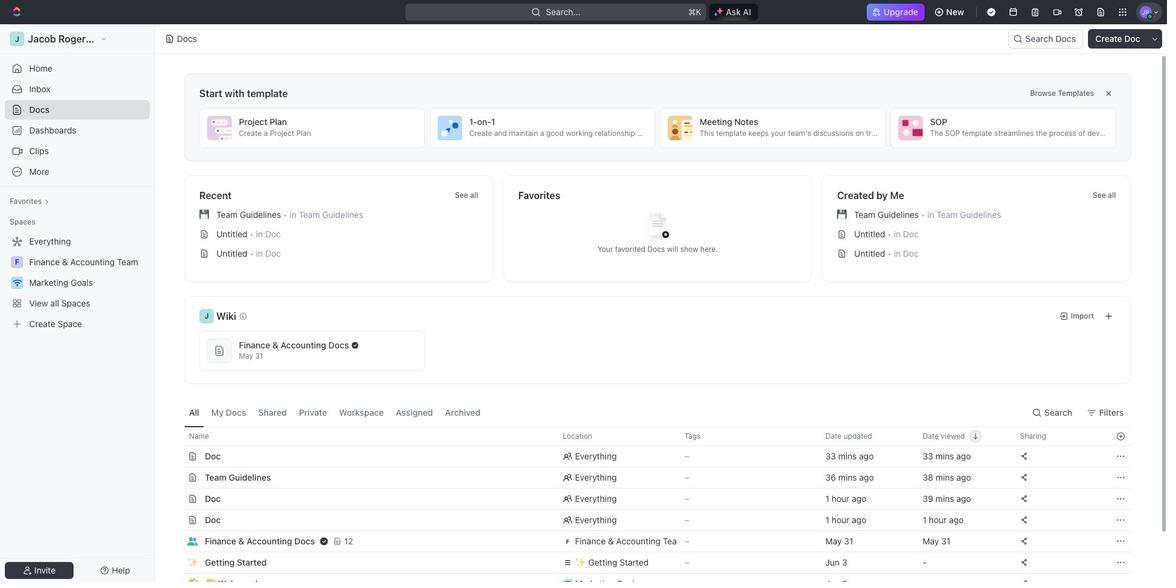 Task type: describe. For each thing, give the bounding box(es) containing it.
project plan icon image
[[207, 116, 232, 140]]

1 horizontal spatial jacob rogers's workspace, , element
[[199, 309, 214, 324]]

2 cell from the left
[[915, 574, 1013, 583]]

7 row from the top
[[171, 553, 1131, 574]]

3 row from the top
[[171, 467, 1131, 489]]

1-on-1 icon image
[[438, 116, 462, 140]]

finance & accounting docs image
[[213, 345, 226, 357]]

no favorited docs image
[[633, 203, 682, 252]]

3 cell from the left
[[1110, 574, 1131, 583]]

wifi image
[[12, 280, 22, 287]]

8 row from the top
[[171, 574, 1131, 583]]

tree inside the 'sidebar' navigation
[[5, 232, 150, 334]]

4 row from the top
[[171, 489, 1131, 511]]

meeting notes icon image
[[668, 116, 692, 140]]



Task type: vqa. For each thing, say whether or not it's contained in the screenshot.
TEAM SPACE, , element within the tree
no



Task type: locate. For each thing, give the bounding box(es) containing it.
tab list
[[184, 399, 485, 427]]

tree
[[5, 232, 150, 334]]

sidebar navigation
[[0, 24, 157, 583]]

2 horizontal spatial cell
[[1110, 574, 1131, 583]]

row
[[171, 427, 1131, 447], [171, 446, 1131, 468], [171, 467, 1131, 489], [171, 489, 1131, 511], [171, 510, 1131, 532], [171, 531, 1131, 553], [171, 553, 1131, 574], [171, 574, 1131, 583]]

0 vertical spatial jacob rogers's workspace, , element
[[10, 32, 24, 46]]

1 horizontal spatial finance & accounting team, , element
[[563, 537, 573, 547]]

1 cell from the left
[[171, 574, 184, 583]]

1 horizontal spatial cell
[[915, 574, 1013, 583]]

1 row from the top
[[171, 427, 1131, 447]]

finance & accounting team, , element up wifi image
[[563, 537, 573, 547]]

finance & accounting team, , element inside "row"
[[563, 537, 573, 547]]

finance & accounting team, , element inside tree
[[11, 257, 23, 269]]

jacob rogers's workspace, , element
[[10, 32, 24, 46], [199, 309, 214, 324]]

2 row from the top
[[171, 446, 1131, 468]]

jacob rogers's workspace, , element inside the 'sidebar' navigation
[[10, 32, 24, 46]]

finance & accounting team, , element up wifi icon
[[11, 257, 23, 269]]

1 vertical spatial jacob rogers's workspace, , element
[[199, 309, 214, 324]]

0 horizontal spatial finance & accounting team, , element
[[11, 257, 23, 269]]

6 row from the top
[[171, 531, 1131, 553]]

1 vertical spatial finance & accounting team, , element
[[563, 537, 573, 547]]

sop icon image
[[898, 116, 923, 140]]

0 horizontal spatial cell
[[171, 574, 184, 583]]

finance & accounting team, , element
[[11, 257, 23, 269], [563, 537, 573, 547]]

0 vertical spatial finance & accounting team, , element
[[11, 257, 23, 269]]

cell
[[171, 574, 184, 583], [915, 574, 1013, 583], [1110, 574, 1131, 583]]

5 row from the top
[[171, 510, 1131, 532]]

0 horizontal spatial jacob rogers's workspace, , element
[[10, 32, 24, 46]]

wifi image
[[564, 582, 572, 583]]

table
[[171, 427, 1131, 583]]



